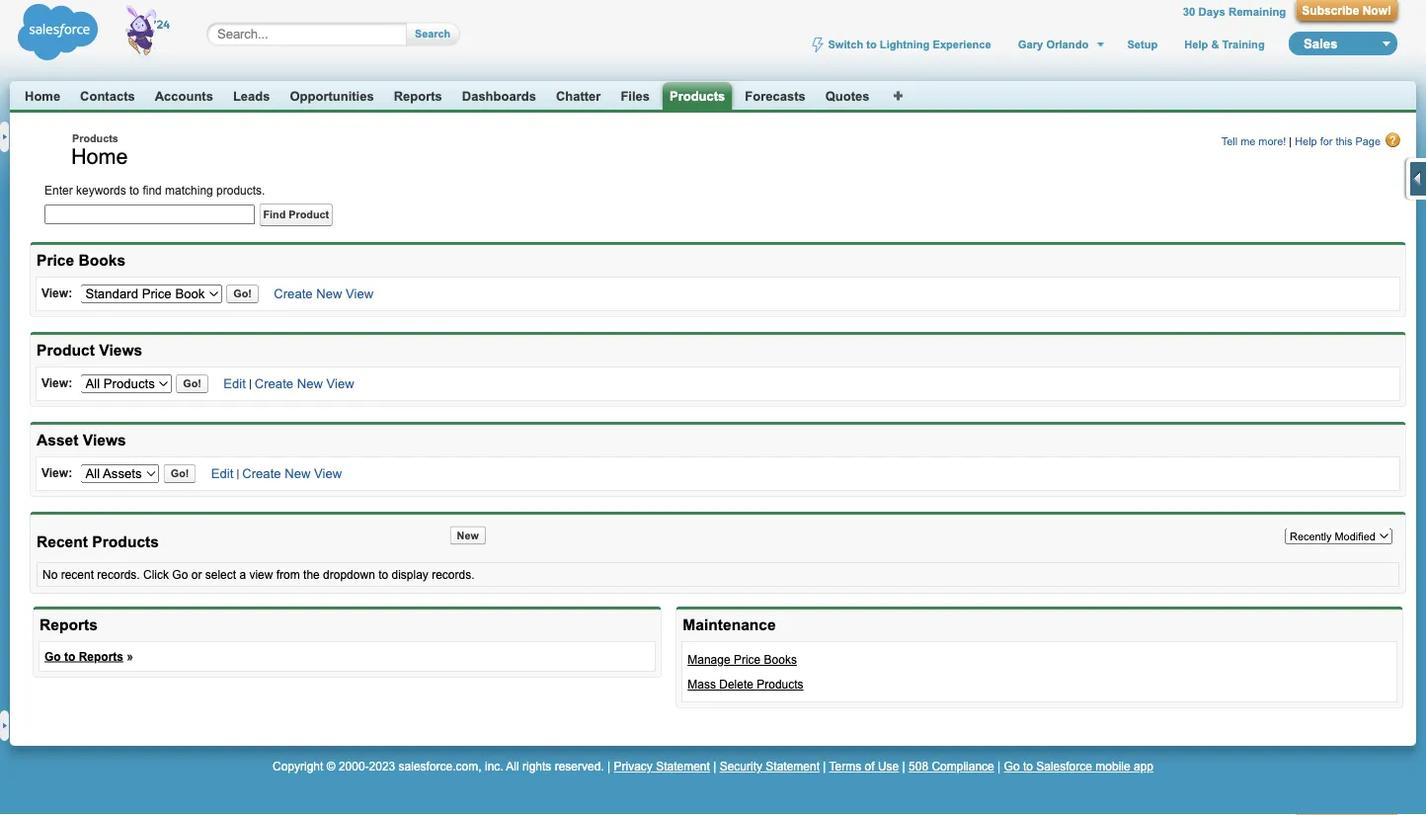 Task type: describe. For each thing, give the bounding box(es) containing it.
click
[[143, 568, 169, 581]]

enter
[[44, 184, 73, 197]]

products image
[[35, 137, 66, 169]]

gary orlando
[[1018, 38, 1089, 50]]

30 days remaining link
[[1183, 5, 1287, 18]]

to left display
[[379, 568, 388, 581]]

chatter
[[556, 88, 601, 103]]

me
[[1241, 135, 1256, 148]]

keywords
[[76, 184, 126, 197]]

orlando
[[1047, 38, 1089, 50]]

training
[[1223, 38, 1265, 50]]

products.
[[216, 184, 265, 197]]

rights
[[523, 760, 552, 773]]

page
[[1356, 135, 1381, 148]]

mass delete products
[[688, 678, 804, 691]]

view: for product
[[41, 376, 72, 389]]

remaining
[[1229, 5, 1287, 18]]

to inside switch to lightning experience link
[[867, 38, 877, 50]]

the
[[303, 568, 320, 581]]

chatter link
[[556, 88, 601, 103]]

forecasts
[[745, 88, 806, 103]]

recent
[[37, 534, 88, 551]]

files link
[[621, 88, 650, 103]]

tell
[[1222, 135, 1238, 148]]

experience
[[933, 38, 992, 50]]

2 vertical spatial go
[[1004, 760, 1020, 773]]

product views
[[37, 342, 142, 359]]

from
[[276, 568, 300, 581]]

salesforce
[[1037, 760, 1093, 773]]

1 records. from the left
[[97, 568, 140, 581]]

to left »
[[64, 650, 75, 663]]

products link
[[670, 88, 726, 104]]

2 vertical spatial reports
[[79, 650, 124, 663]]

display
[[392, 568, 429, 581]]

create new view link for product views
[[255, 376, 354, 391]]

create new view link for asset views
[[242, 466, 342, 481]]

0 vertical spatial create new view link
[[274, 286, 374, 301]]

0 horizontal spatial home
[[25, 88, 60, 103]]

edit for product views
[[224, 376, 246, 391]]

switch to lightning experience
[[828, 38, 992, 50]]

use
[[878, 760, 899, 773]]

recent
[[61, 568, 94, 581]]

terms of use link
[[830, 760, 899, 773]]

dashboards
[[462, 88, 536, 103]]

manage price books link
[[688, 653, 797, 666]]

to left "salesforce"
[[1023, 760, 1033, 773]]

home link
[[25, 88, 60, 103]]

to left the find
[[129, 184, 139, 197]]

0 vertical spatial reports
[[394, 88, 442, 103]]

this
[[1336, 135, 1353, 148]]

view for asset views
[[314, 466, 342, 481]]

reserved.
[[555, 760, 604, 773]]

products inside products home
[[72, 132, 118, 145]]

gary
[[1018, 38, 1044, 50]]

asset
[[37, 432, 79, 449]]

30
[[1183, 5, 1196, 18]]

help for help & training
[[1185, 38, 1209, 50]]

0 horizontal spatial go
[[44, 650, 61, 663]]

app
[[1134, 760, 1154, 773]]

price books
[[37, 252, 126, 269]]

all tabs image
[[893, 88, 905, 100]]

view: for asset
[[41, 466, 72, 479]]

edit link for asset views
[[211, 466, 234, 481]]

manage price books
[[688, 653, 797, 666]]

products right files link
[[670, 88, 726, 103]]

leads link
[[233, 88, 270, 103]]

2000-
[[339, 760, 369, 773]]

or
[[191, 568, 202, 581]]

days
[[1199, 5, 1226, 18]]

copyright
[[273, 760, 323, 773]]

edit | create new view for product views
[[224, 376, 354, 391]]

inc.
[[485, 760, 504, 773]]

create for asset views
[[242, 466, 281, 481]]

recent products
[[37, 534, 159, 551]]

views for product views
[[99, 342, 142, 359]]

help & training
[[1185, 38, 1265, 50]]

edit for asset views
[[211, 466, 234, 481]]

tell me more! link
[[1222, 135, 1287, 148]]

enter keywords to find matching products.
[[44, 184, 265, 197]]

create for product views
[[255, 376, 294, 391]]

lightning
[[880, 38, 930, 50]]

asset views
[[37, 432, 126, 449]]

quotes link
[[826, 88, 870, 103]]

for
[[1321, 135, 1333, 148]]

find
[[143, 184, 162, 197]]

sales
[[1304, 36, 1338, 51]]

privacy statement link
[[614, 760, 710, 773]]

contacts
[[80, 88, 135, 103]]

switch to lightning experience link
[[810, 37, 994, 53]]

30 days remaining
[[1183, 5, 1287, 18]]

&
[[1212, 38, 1220, 50]]

files
[[621, 88, 650, 103]]

of
[[865, 760, 875, 773]]

opportunities
[[290, 88, 374, 103]]

508
[[909, 760, 929, 773]]

matching
[[165, 184, 213, 197]]

go to reports »
[[44, 650, 133, 663]]

0 vertical spatial price
[[37, 252, 74, 269]]



Task type: locate. For each thing, give the bounding box(es) containing it.
2 vertical spatial create new view link
[[242, 466, 342, 481]]

help for help for this page
[[1295, 135, 1318, 148]]

©
[[327, 760, 335, 773]]

1 vertical spatial edit link
[[211, 466, 234, 481]]

1 vertical spatial views
[[83, 432, 126, 449]]

new for asset views
[[285, 466, 311, 481]]

books down keywords
[[79, 252, 126, 269]]

view
[[249, 568, 273, 581]]

privacy
[[614, 760, 653, 773]]

1 vertical spatial create new view link
[[255, 376, 354, 391]]

reports up go to reports link
[[40, 617, 98, 634]]

|
[[1290, 135, 1292, 148], [249, 377, 252, 390], [237, 467, 239, 480], [608, 760, 611, 773], [714, 760, 717, 773], [823, 760, 826, 773], [903, 760, 906, 773], [998, 760, 1001, 773]]

mobile
[[1096, 760, 1131, 773]]

view: for price
[[41, 286, 72, 299]]

1 view: from the top
[[41, 286, 72, 299]]

None text field
[[44, 205, 255, 225]]

price
[[37, 252, 74, 269], [734, 653, 761, 666]]

setup
[[1128, 38, 1158, 50]]

2023
[[369, 760, 395, 773]]

None submit
[[259, 204, 333, 226]]

reports link
[[394, 88, 442, 103]]

2 horizontal spatial go
[[1004, 760, 1020, 773]]

products up click
[[92, 534, 159, 551]]

statement
[[656, 760, 710, 773], [766, 760, 820, 773]]

0 horizontal spatial books
[[79, 252, 126, 269]]

go right compliance
[[1004, 760, 1020, 773]]

help
[[1185, 38, 1209, 50], [1295, 135, 1318, 148]]

view: down the price books
[[41, 286, 72, 299]]

1 vertical spatial edit | create new view
[[211, 466, 342, 481]]

view: down asset
[[41, 466, 72, 479]]

1 vertical spatial edit
[[211, 466, 234, 481]]

no
[[42, 568, 58, 581]]

manage
[[688, 653, 731, 666]]

1 horizontal spatial home
[[71, 145, 128, 168]]

compliance
[[932, 760, 995, 773]]

go left or
[[172, 568, 188, 581]]

salesforce.com image
[[13, 0, 186, 64]]

2 vertical spatial create
[[242, 466, 281, 481]]

home
[[25, 88, 60, 103], [71, 145, 128, 168]]

products down contacts
[[72, 132, 118, 145]]

0 horizontal spatial help
[[1185, 38, 1209, 50]]

1 horizontal spatial help
[[1295, 135, 1318, 148]]

1 vertical spatial new
[[297, 376, 323, 391]]

more!
[[1259, 135, 1287, 148]]

2 records. from the left
[[432, 568, 475, 581]]

1 horizontal spatial books
[[764, 653, 797, 666]]

salesforce.com,
[[399, 760, 482, 773]]

maintenance
[[683, 617, 776, 634]]

0 horizontal spatial statement
[[656, 760, 710, 773]]

Search... text field
[[217, 26, 387, 42]]

go left »
[[44, 650, 61, 663]]

security
[[720, 760, 763, 773]]

mass
[[688, 678, 716, 691]]

records. right display
[[432, 568, 475, 581]]

accounts link
[[155, 88, 213, 103]]

views
[[99, 342, 142, 359], [83, 432, 126, 449]]

opportunities link
[[290, 88, 374, 103]]

508 compliance link
[[909, 760, 995, 773]]

create
[[274, 286, 313, 301], [255, 376, 294, 391], [242, 466, 281, 481]]

tell me more! |
[[1222, 135, 1295, 148]]

2 statement from the left
[[766, 760, 820, 773]]

1 vertical spatial price
[[734, 653, 761, 666]]

0 vertical spatial go
[[172, 568, 188, 581]]

help & training link
[[1183, 38, 1267, 50]]

view for product views
[[327, 376, 354, 391]]

price up mass delete products link on the bottom
[[734, 653, 761, 666]]

1 horizontal spatial records.
[[432, 568, 475, 581]]

select
[[205, 568, 236, 581]]

home up keywords
[[71, 145, 128, 168]]

product
[[37, 342, 95, 359]]

1 horizontal spatial go
[[172, 568, 188, 581]]

help left &
[[1185, 38, 1209, 50]]

0 vertical spatial books
[[79, 252, 126, 269]]

dashboards link
[[462, 88, 536, 103]]

2 vertical spatial new
[[285, 466, 311, 481]]

views right asset
[[83, 432, 126, 449]]

1 vertical spatial view
[[327, 376, 354, 391]]

»
[[127, 650, 133, 663]]

delete
[[720, 678, 754, 691]]

books
[[79, 252, 126, 269], [764, 653, 797, 666]]

reports left dashboards link
[[394, 88, 442, 103]]

0 vertical spatial home
[[25, 88, 60, 103]]

2 vertical spatial view
[[314, 466, 342, 481]]

price down the enter
[[37, 252, 74, 269]]

leads
[[233, 88, 270, 103]]

products right delete
[[757, 678, 804, 691]]

0 vertical spatial edit link
[[224, 376, 246, 391]]

1 vertical spatial create
[[255, 376, 294, 391]]

1 horizontal spatial price
[[734, 653, 761, 666]]

expand quick access menu image
[[1411, 169, 1427, 189]]

go to salesforce mobile app link
[[1004, 760, 1154, 773]]

1 vertical spatial books
[[764, 653, 797, 666]]

3 view: from the top
[[41, 466, 72, 479]]

view:
[[41, 286, 72, 299], [41, 376, 72, 389], [41, 466, 72, 479]]

1 statement from the left
[[656, 760, 710, 773]]

edit link for product views
[[224, 376, 246, 391]]

to right switch on the top right
[[867, 38, 877, 50]]

no recent records. click go or select a view from the dropdown to display records.
[[42, 568, 475, 581]]

new for product views
[[297, 376, 323, 391]]

0 vertical spatial edit | create new view
[[224, 376, 354, 391]]

help for this page link
[[1295, 132, 1402, 148]]

go
[[172, 568, 188, 581], [44, 650, 61, 663], [1004, 760, 1020, 773]]

0 horizontal spatial records.
[[97, 568, 140, 581]]

contacts link
[[80, 88, 135, 103]]

view: down product in the top of the page
[[41, 376, 72, 389]]

dropdown
[[323, 568, 375, 581]]

0 vertical spatial new
[[316, 286, 342, 301]]

0 vertical spatial edit
[[224, 376, 246, 391]]

mass delete products link
[[688, 678, 804, 691]]

1 vertical spatial view:
[[41, 376, 72, 389]]

views right product in the top of the page
[[99, 342, 142, 359]]

copyright © 2000-2023 salesforce.com, inc. all rights reserved. | privacy statement | security statement | terms of use | 508 compliance | go to salesforce mobile app
[[273, 760, 1154, 773]]

1 horizontal spatial statement
[[766, 760, 820, 773]]

0 vertical spatial create
[[274, 286, 313, 301]]

0 vertical spatial help
[[1185, 38, 1209, 50]]

statement right privacy
[[656, 760, 710, 773]]

accounts
[[155, 88, 213, 103]]

help for this page
[[1295, 135, 1381, 148]]

edit | create new view for asset views
[[211, 466, 342, 481]]

edit link
[[224, 376, 246, 391], [211, 466, 234, 481]]

create new view
[[274, 286, 374, 301]]

1 vertical spatial reports
[[40, 617, 98, 634]]

home up products icon
[[25, 88, 60, 103]]

help left for
[[1295, 135, 1318, 148]]

forecasts link
[[745, 88, 806, 103]]

2 view: from the top
[[41, 376, 72, 389]]

security statement link
[[720, 760, 820, 773]]

2 vertical spatial view:
[[41, 466, 72, 479]]

1 vertical spatial help
[[1295, 135, 1318, 148]]

products
[[670, 88, 726, 103], [72, 132, 118, 145], [92, 534, 159, 551], [757, 678, 804, 691]]

0 horizontal spatial price
[[37, 252, 74, 269]]

1 vertical spatial home
[[71, 145, 128, 168]]

switch
[[828, 38, 864, 50]]

views for asset views
[[83, 432, 126, 449]]

books up mass delete products link on the bottom
[[764, 653, 797, 666]]

terms
[[830, 760, 862, 773]]

0 vertical spatial views
[[99, 342, 142, 359]]

all
[[506, 760, 519, 773]]

statement right security
[[766, 760, 820, 773]]

reports left »
[[79, 650, 124, 663]]

go to reports link
[[44, 650, 124, 663]]

products home
[[71, 132, 128, 168]]

0 vertical spatial view:
[[41, 286, 72, 299]]

records. left click
[[97, 568, 140, 581]]

setup link
[[1126, 38, 1160, 50]]

reports
[[394, 88, 442, 103], [40, 617, 98, 634], [79, 650, 124, 663]]

None button
[[1297, 0, 1398, 21], [407, 22, 451, 46], [226, 285, 259, 303], [176, 374, 208, 393], [164, 464, 196, 483], [450, 526, 486, 545], [1297, 0, 1398, 21], [407, 22, 451, 46], [226, 285, 259, 303], [176, 374, 208, 393], [164, 464, 196, 483], [450, 526, 486, 545]]

quotes
[[826, 88, 870, 103]]

1 vertical spatial go
[[44, 650, 61, 663]]

edit
[[224, 376, 246, 391], [211, 466, 234, 481]]

0 vertical spatial view
[[346, 286, 374, 301]]



Task type: vqa. For each thing, say whether or not it's contained in the screenshot.
Asset Views Edit
yes



